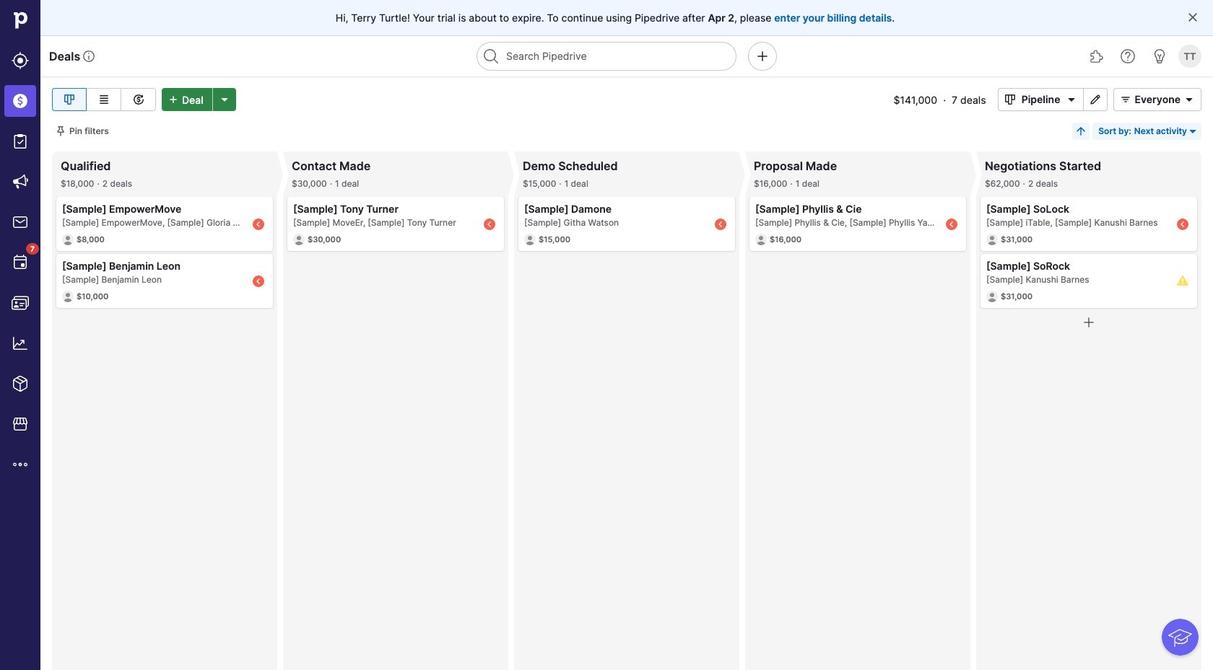 Task type: locate. For each thing, give the bounding box(es) containing it.
menu item
[[0, 81, 40, 121]]

knowledge center bot, also known as kc bot is an onboarding assistant that allows you to see the list of onboarding items in one place for quick and easy reference. this improves your in-app experience. image
[[1162, 620, 1199, 656]]

color primary image
[[1187, 12, 1199, 23], [1001, 94, 1019, 105], [1063, 94, 1081, 105], [1181, 94, 1198, 105], [55, 126, 66, 137], [1187, 126, 1199, 137], [1080, 314, 1098, 331]]

color primary inverted image
[[165, 94, 182, 105]]

marketplace image
[[12, 416, 29, 433]]

change order image
[[1076, 126, 1087, 137]]

info image
[[83, 51, 95, 62]]

pipeline image
[[61, 91, 78, 108]]

color undefined image
[[12, 254, 29, 272]]

insights image
[[12, 335, 29, 352]]

add deal options image
[[216, 94, 233, 105]]

quick help image
[[1119, 48, 1137, 65]]

menu
[[0, 0, 40, 671]]

leads image
[[12, 52, 29, 69]]

sales assistant image
[[1151, 48, 1169, 65]]

edit pipeline image
[[1087, 94, 1105, 105]]

sales inbox image
[[12, 214, 29, 231]]



Task type: describe. For each thing, give the bounding box(es) containing it.
list image
[[95, 91, 112, 108]]

deals image
[[12, 92, 29, 110]]

Search Pipedrive field
[[477, 42, 737, 71]]

contacts image
[[12, 295, 29, 312]]

forecast image
[[130, 91, 147, 108]]

quick add image
[[754, 48, 771, 65]]

projects image
[[12, 133, 29, 150]]

more image
[[12, 456, 29, 474]]

campaigns image
[[12, 173, 29, 191]]

color primary image
[[1118, 94, 1135, 105]]

add deal element
[[162, 88, 236, 111]]

products image
[[12, 376, 29, 393]]

home image
[[9, 9, 31, 31]]



Task type: vqa. For each thing, say whether or not it's contained in the screenshot.
color primary icon
yes



